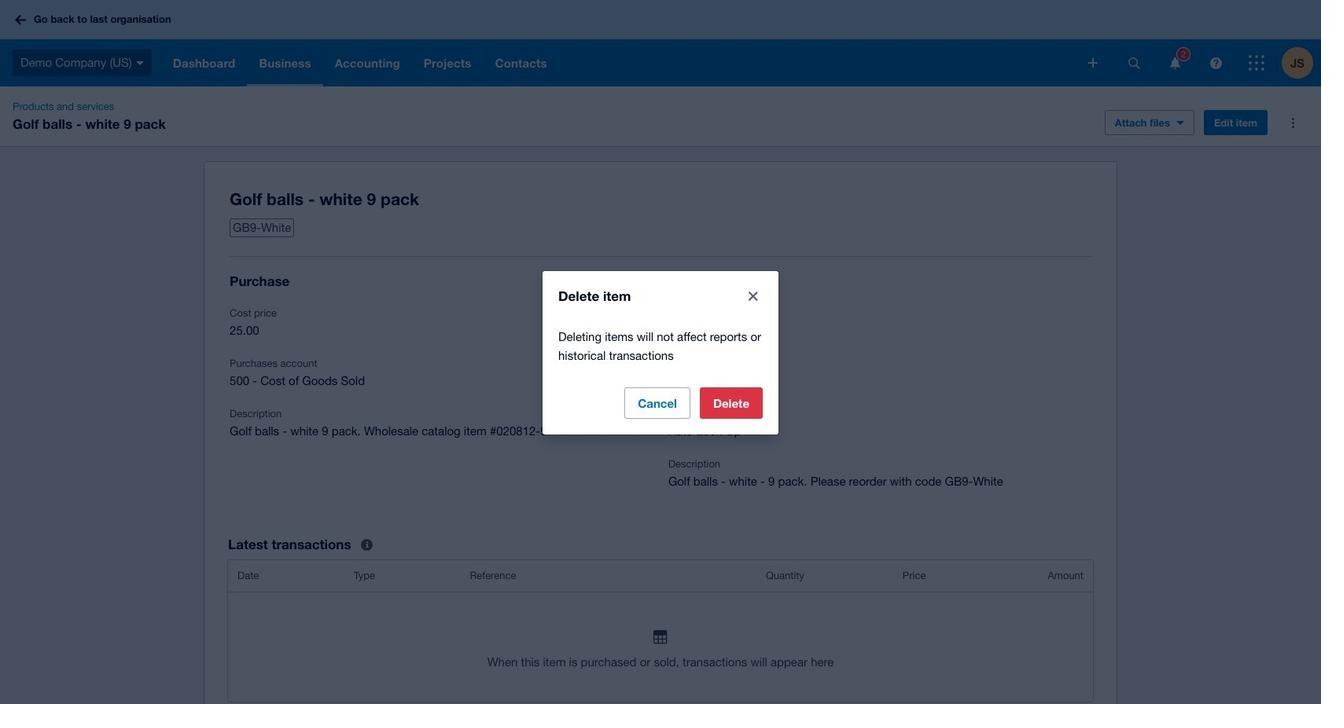 Task type: describe. For each thing, give the bounding box(es) containing it.
1 horizontal spatial svg image
[[1210, 57, 1222, 69]]

list of transactions element
[[228, 561, 1093, 702]]



Task type: locate. For each thing, give the bounding box(es) containing it.
0 horizontal spatial svg image
[[136, 61, 144, 65]]

svg image
[[1249, 55, 1265, 71], [1210, 57, 1222, 69], [136, 61, 144, 65]]

2 horizontal spatial svg image
[[1249, 55, 1265, 71]]

dialog
[[543, 271, 779, 435]]

svg image
[[15, 15, 26, 25], [1128, 57, 1140, 69], [1170, 57, 1180, 69], [1088, 58, 1098, 68]]

banner
[[0, 0, 1321, 87]]



Task type: vqa. For each thing, say whether or not it's contained in the screenshot.
the leftmost svg icon
yes



